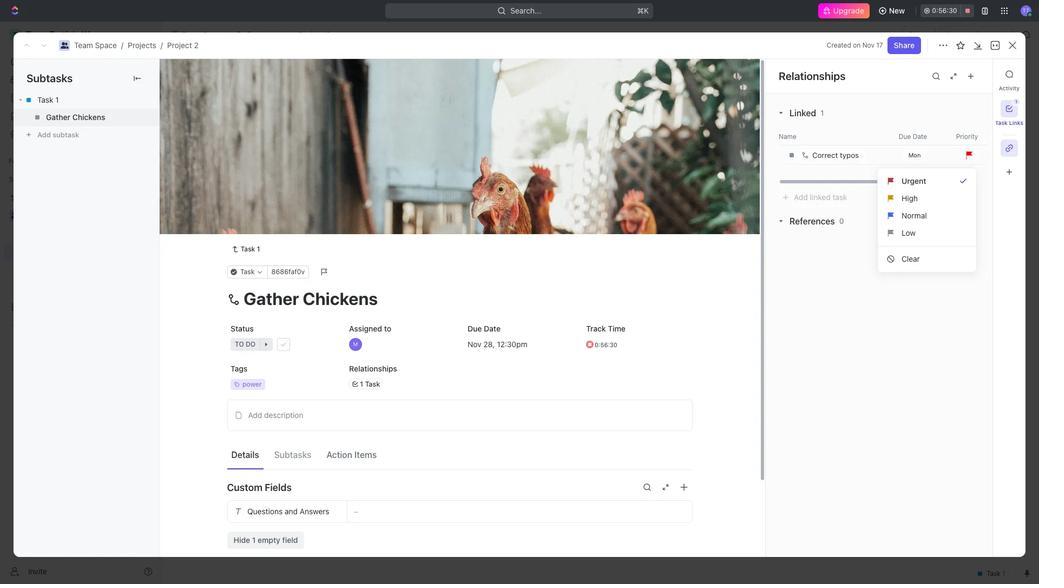 Task type: describe. For each thing, give the bounding box(es) containing it.
task 2
[[218, 207, 241, 216]]

action items button
[[322, 445, 381, 465]]

assignees button
[[438, 125, 488, 138]]

board link
[[200, 97, 223, 112]]

task inside tab list
[[996, 120, 1008, 126]]

activity
[[999, 85, 1020, 92]]

field
[[282, 536, 298, 545]]

description
[[264, 411, 303, 420]]

dashboards link
[[4, 108, 157, 125]]

hide button
[[558, 125, 581, 138]]

questions
[[247, 507, 282, 517]]

1 horizontal spatial project 2 link
[[285, 28, 334, 41]]

1 vertical spatial project
[[167, 41, 192, 50]]

empty
[[258, 536, 280, 545]]

board
[[202, 100, 223, 109]]

task links
[[996, 120, 1024, 126]]

add description
[[248, 411, 303, 420]]

calendar
[[276, 100, 308, 109]]

custom
[[227, 482, 263, 494]]

space for team space
[[203, 30, 225, 39]]

hide for hide
[[562, 127, 576, 135]]

automations
[[947, 30, 992, 39]]

urgent
[[902, 177, 927, 186]]

sidebar navigation
[[0, 22, 162, 585]]

calendar link
[[274, 97, 308, 112]]

share for the share button below new
[[909, 30, 930, 39]]

list
[[243, 100, 256, 109]]

list link
[[241, 97, 256, 112]]

custom fields
[[227, 482, 292, 494]]

to
[[384, 324, 391, 334]]

add down calendar link
[[291, 153, 303, 161]]

assigned
[[349, 324, 382, 334]]

list containing urgent
[[878, 173, 977, 268]]

upgrade link
[[818, 3, 870, 18]]

user group image inside sidebar navigation
[[11, 212, 19, 219]]

0 horizontal spatial project 2
[[188, 64, 252, 82]]

correct typos link
[[799, 146, 885, 165]]

hide 1 empty field
[[234, 536, 298, 545]]

new button
[[874, 2, 912, 19]]

add inside "button"
[[248, 411, 262, 420]]

1 button for 1
[[242, 187, 257, 198]]

gantt
[[368, 100, 388, 109]]

1 inside custom fields element
[[252, 536, 256, 545]]

1 horizontal spatial task 1 link
[[227, 243, 264, 256]]

table link
[[326, 97, 348, 112]]

table
[[328, 100, 348, 109]]

1 button inside task sidebar navigation tab list
[[1001, 99, 1020, 117]]

gantt link
[[366, 97, 388, 112]]

normal button
[[883, 207, 972, 225]]

1 horizontal spatial add task button
[[278, 151, 324, 164]]

add task for bottommost the add task button
[[218, 226, 250, 235]]

upgrade
[[834, 6, 865, 15]]

answers
[[300, 507, 329, 517]]

and
[[285, 507, 298, 517]]

⌘k
[[638, 6, 649, 15]]

team for team space
[[182, 30, 201, 39]]

action
[[327, 450, 352, 460]]

inbox link
[[4, 71, 157, 88]]

0:56:30
[[933, 6, 958, 15]]

chickens
[[72, 113, 105, 122]]

2 horizontal spatial task 1
[[241, 245, 260, 253]]

2 horizontal spatial user group image
[[172, 32, 179, 37]]

task sidebar navigation tab list
[[996, 66, 1024, 181]]

invite
[[28, 567, 47, 576]]

1 vertical spatial projects
[[128, 41, 156, 50]]

share button right 17
[[888, 37, 922, 54]]

created on nov 17
[[827, 41, 883, 49]]

custom fields element
[[227, 501, 693, 550]]

custom fields button
[[227, 475, 693, 501]]

name
[[779, 132, 797, 141]]

1 task
[[360, 380, 380, 388]]

details
[[231, 450, 259, 460]]

1 horizontal spatial task 1
[[218, 188, 240, 197]]

track time
[[586, 324, 626, 334]]

favorites button
[[4, 155, 42, 168]]

project 2 inside project 2 link
[[299, 30, 331, 39]]

tags
[[230, 364, 247, 374]]

questions and answers
[[247, 507, 329, 517]]

0 horizontal spatial projects link
[[128, 41, 156, 50]]

team for team space / projects / project 2
[[74, 41, 93, 50]]

in
[[201, 153, 208, 161]]

share button down new
[[903, 26, 936, 43]]

gather chickens
[[46, 113, 105, 122]]

automations button
[[941, 27, 997, 43]]

gather
[[46, 113, 70, 122]]

created
[[827, 41, 852, 49]]

references 0
[[790, 217, 844, 226]]

gather chickens link
[[14, 109, 159, 126]]

task sidebar content section
[[766, 59, 1040, 558]]

hide for hide 1 empty field
[[234, 536, 250, 545]]

0 horizontal spatial subtasks
[[27, 72, 73, 84]]

home
[[26, 56, 47, 66]]

team space / projects / project 2
[[74, 41, 199, 50]]

spaces
[[9, 175, 32, 184]]

new
[[890, 6, 905, 15]]



Task type: locate. For each thing, give the bounding box(es) containing it.
due
[[468, 324, 482, 334]]

1 vertical spatial project 2
[[188, 64, 252, 82]]

add task
[[961, 69, 994, 79], [291, 153, 320, 161], [218, 226, 250, 235]]

1 vertical spatial hide
[[234, 536, 250, 545]]

home link
[[4, 53, 157, 70]]

references
[[790, 217, 835, 226]]

fields
[[265, 482, 292, 494]]

hide inside button
[[562, 127, 576, 135]]

space for team space / projects / project 2
[[95, 41, 117, 50]]

0 horizontal spatial task 1
[[37, 95, 59, 105]]

1 vertical spatial user group image
[[60, 42, 68, 49]]

task 1 down task 2 on the left of page
[[241, 245, 260, 253]]

1 horizontal spatial projects link
[[234, 28, 279, 41]]

0 vertical spatial project
[[299, 30, 324, 39]]

user group image down spaces on the top
[[11, 212, 19, 219]]

task 1 link down task 2 on the left of page
[[227, 243, 264, 256]]

1 vertical spatial relationships
[[349, 364, 397, 374]]

subtasks inside subtasks button
[[274, 450, 312, 460]]

relationships up 1 task
[[349, 364, 397, 374]]

add task button down task 2 on the left of page
[[213, 224, 255, 237]]

1 horizontal spatial space
[[203, 30, 225, 39]]

nov
[[863, 41, 875, 49]]

task 1 link up "chickens" on the top left of page
[[14, 92, 159, 109]]

linked 1
[[790, 108, 824, 118]]

favorites
[[9, 157, 37, 165]]

0:56:30 button
[[921, 4, 975, 17]]

Search tasks... text field
[[905, 123, 1013, 139]]

0 horizontal spatial projects
[[128, 41, 156, 50]]

tree
[[4, 188, 157, 335]]

0 vertical spatial space
[[203, 30, 225, 39]]

1 horizontal spatial projects
[[247, 30, 276, 39]]

assignees
[[451, 127, 483, 135]]

0 vertical spatial project 2
[[299, 30, 331, 39]]

linked
[[790, 108, 817, 118]]

0 horizontal spatial hide
[[234, 536, 250, 545]]

track
[[586, 324, 606, 334]]

1 vertical spatial team
[[74, 41, 93, 50]]

status
[[230, 324, 254, 334]]

clear button
[[883, 251, 972, 268]]

1 button for 2
[[243, 206, 258, 217]]

0 horizontal spatial add task button
[[213, 224, 255, 237]]

2
[[326, 30, 331, 39], [194, 41, 199, 50], [240, 64, 249, 82], [257, 153, 261, 161], [237, 207, 241, 216]]

add task for topmost the add task button
[[961, 69, 994, 79]]

task 1 up dashboards
[[37, 95, 59, 105]]

search...
[[511, 6, 542, 15]]

details button
[[227, 445, 263, 465]]

list
[[878, 173, 977, 268]]

1 button up task links
[[1001, 99, 1020, 117]]

/
[[229, 30, 232, 39], [281, 30, 283, 39], [121, 41, 123, 50], [161, 41, 163, 50]]

correct
[[813, 151, 838, 160]]

subtasks
[[27, 72, 73, 84], [274, 450, 312, 460]]

0 vertical spatial hide
[[562, 127, 576, 135]]

0
[[840, 217, 844, 226]]

add description button
[[231, 407, 689, 425]]

project 2
[[299, 30, 331, 39], [188, 64, 252, 82]]

high
[[902, 194, 918, 203]]

subtasks down home
[[27, 72, 73, 84]]

1 horizontal spatial relationships
[[779, 70, 846, 82]]

clear
[[902, 254, 920, 264]]

typos
[[840, 151, 859, 160]]

1 horizontal spatial add task
[[291, 153, 320, 161]]

2 vertical spatial add task button
[[213, 224, 255, 237]]

0 horizontal spatial team
[[74, 41, 93, 50]]

urgent button
[[883, 173, 972, 190]]

relationships up linked 1
[[779, 70, 846, 82]]

subtasks button
[[270, 445, 316, 465]]

share
[[909, 30, 930, 39], [894, 41, 915, 50]]

tree inside sidebar navigation
[[4, 188, 157, 335]]

add task button down calendar link
[[278, 151, 324, 164]]

1 button down progress
[[242, 187, 257, 198]]

subtasks up fields
[[274, 450, 312, 460]]

0 horizontal spatial user group image
[[11, 212, 19, 219]]

low
[[902, 228, 916, 238]]

0 horizontal spatial relationships
[[349, 364, 397, 374]]

inbox
[[26, 75, 45, 84]]

space
[[203, 30, 225, 39], [95, 41, 117, 50]]

2 horizontal spatial add task button
[[955, 66, 1001, 83]]

2 vertical spatial add task
[[218, 226, 250, 235]]

2 vertical spatial 1 button
[[243, 206, 258, 217]]

0 vertical spatial task 1 link
[[14, 92, 159, 109]]

1 inside task sidebar navigation tab list
[[1016, 99, 1018, 105]]

0 vertical spatial add task
[[961, 69, 994, 79]]

0 vertical spatial add task button
[[955, 66, 1001, 83]]

team space link
[[168, 28, 227, 41], [74, 41, 117, 50]]

Edit task name text field
[[227, 289, 693, 309]]

1 button right task 2 on the left of page
[[243, 206, 258, 217]]

docs
[[26, 93, 44, 102]]

links
[[1010, 120, 1024, 126]]

share down "new" "button" on the right of the page
[[909, 30, 930, 39]]

1 button
[[1001, 99, 1020, 117], [242, 187, 257, 198], [243, 206, 258, 217]]

progress
[[209, 153, 245, 161]]

0 horizontal spatial space
[[95, 41, 117, 50]]

1 vertical spatial space
[[95, 41, 117, 50]]

1 horizontal spatial team
[[182, 30, 201, 39]]

0 horizontal spatial task 1 link
[[14, 92, 159, 109]]

0 vertical spatial projects
[[247, 30, 276, 39]]

due date
[[468, 324, 501, 334]]

task 1 link
[[14, 92, 159, 109], [227, 243, 264, 256]]

docs link
[[4, 89, 157, 107]]

0 vertical spatial relationships
[[779, 70, 846, 82]]

projects
[[247, 30, 276, 39], [128, 41, 156, 50]]

assigned to
[[349, 324, 391, 334]]

high button
[[883, 190, 972, 207]]

1 horizontal spatial hide
[[562, 127, 576, 135]]

correct typos
[[813, 151, 859, 160]]

share right 17
[[894, 41, 915, 50]]

8686faf0v button
[[267, 266, 309, 279]]

0 horizontal spatial add task
[[218, 226, 250, 235]]

0 vertical spatial team
[[182, 30, 201, 39]]

0 horizontal spatial team space link
[[74, 41, 117, 50]]

task 1
[[37, 95, 59, 105], [218, 188, 240, 197], [241, 245, 260, 253]]

2 vertical spatial user group image
[[11, 212, 19, 219]]

user group image up the home link
[[60, 42, 68, 49]]

0 vertical spatial 1 button
[[1001, 99, 1020, 117]]

add task button
[[955, 66, 1001, 83], [278, 151, 324, 164], [213, 224, 255, 237]]

hide inside custom fields element
[[234, 536, 250, 545]]

0 horizontal spatial project 2 link
[[167, 41, 199, 50]]

share for the share button to the right of 17
[[894, 41, 915, 50]]

1 vertical spatial subtasks
[[274, 450, 312, 460]]

on
[[853, 41, 861, 49]]

share button
[[903, 26, 936, 43], [888, 37, 922, 54]]

1 horizontal spatial subtasks
[[274, 450, 312, 460]]

0 vertical spatial task 1
[[37, 95, 59, 105]]

date
[[484, 324, 501, 334]]

add down "automations" button at right
[[961, 69, 976, 79]]

1 vertical spatial add task button
[[278, 151, 324, 164]]

add left description
[[248, 411, 262, 420]]

1 horizontal spatial team space link
[[168, 28, 227, 41]]

add task down calendar on the top
[[291, 153, 320, 161]]

1 vertical spatial task 1
[[218, 188, 240, 197]]

1 vertical spatial task 1 link
[[227, 243, 264, 256]]

2 vertical spatial task 1
[[241, 245, 260, 253]]

user group image
[[172, 32, 179, 37], [60, 42, 68, 49], [11, 212, 19, 219]]

dashboards
[[26, 112, 68, 121]]

items
[[355, 450, 377, 460]]

in progress
[[201, 153, 245, 161]]

user group image left team space
[[172, 32, 179, 37]]

action items
[[327, 450, 377, 460]]

team space
[[182, 30, 225, 39]]

relationships inside task sidebar content section
[[779, 70, 846, 82]]

time
[[608, 324, 626, 334]]

task
[[978, 69, 994, 79], [37, 95, 53, 105], [996, 120, 1008, 126], [305, 153, 320, 161], [218, 188, 235, 197], [218, 207, 235, 216], [234, 226, 250, 235], [241, 245, 255, 253], [365, 380, 380, 388]]

1 vertical spatial 1 button
[[242, 187, 257, 198]]

low button
[[883, 225, 972, 242]]

task 1 up task 2 on the left of page
[[218, 188, 240, 197]]

0 vertical spatial share
[[909, 30, 930, 39]]

0 vertical spatial user group image
[[172, 32, 179, 37]]

1 horizontal spatial user group image
[[60, 42, 68, 49]]

project
[[299, 30, 324, 39], [167, 41, 192, 50], [188, 64, 237, 82]]

1 inside linked 1
[[821, 108, 824, 117]]

2 horizontal spatial add task
[[961, 69, 994, 79]]

1 vertical spatial share
[[894, 41, 915, 50]]

add down task 2 on the left of page
[[218, 226, 232, 235]]

8686faf0v
[[271, 268, 305, 276]]

1 vertical spatial add task
[[291, 153, 320, 161]]

1 horizontal spatial project 2
[[299, 30, 331, 39]]

add task down "automations" button at right
[[961, 69, 994, 79]]

add task button up the activity
[[955, 66, 1001, 83]]

0 vertical spatial subtasks
[[27, 72, 73, 84]]

17
[[877, 41, 883, 49]]

2 vertical spatial project
[[188, 64, 237, 82]]

add task down task 2 on the left of page
[[218, 226, 250, 235]]



Task type: vqa. For each thing, say whether or not it's contained in the screenshot.
row
no



